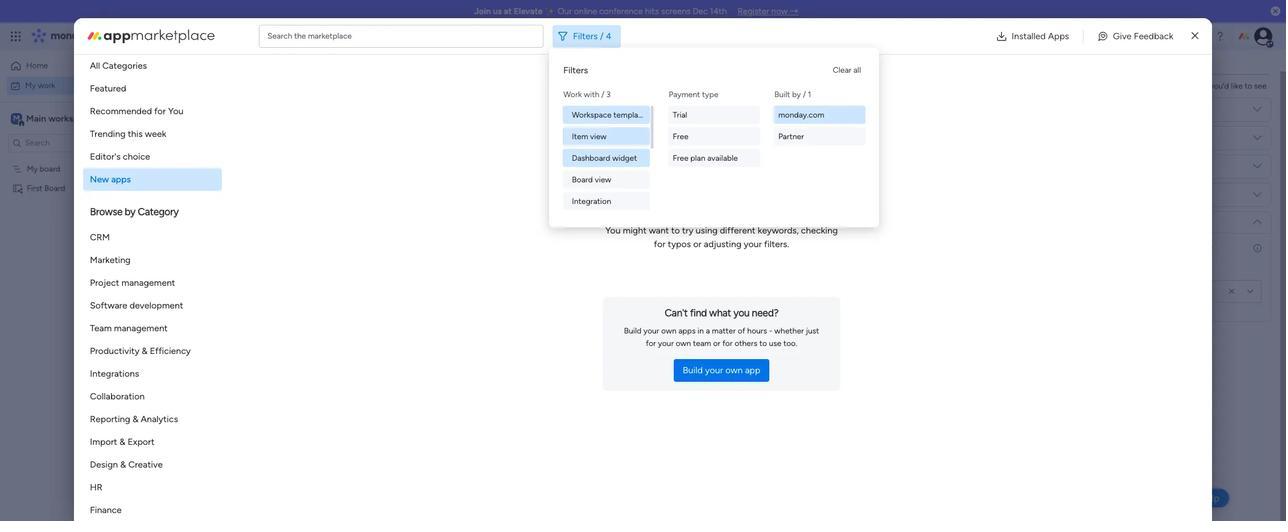 Task type: vqa. For each thing, say whether or not it's contained in the screenshot.
Item view Item
yes



Task type: locate. For each thing, give the bounding box(es) containing it.
1 vertical spatial first
[[27, 184, 42, 193]]

marketing
[[90, 255, 131, 266]]

1 image
[[1120, 23, 1130, 36]]

build your own app button
[[674, 360, 770, 382]]

1 horizontal spatial build
[[683, 365, 703, 376]]

0 vertical spatial or
[[693, 239, 702, 250]]

1 vertical spatial work
[[38, 81, 55, 90]]

own down can't
[[661, 327, 677, 336]]

1 horizontal spatial first board
[[760, 166, 798, 175]]

apps
[[111, 174, 131, 185], [695, 199, 724, 215], [679, 327, 696, 336]]

0 horizontal spatial first board
[[27, 184, 65, 193]]

choice
[[123, 151, 150, 162]]

1 vertical spatial you
[[605, 225, 621, 236]]

1 horizontal spatial item
[[572, 132, 588, 141]]

0 horizontal spatial to
[[671, 225, 680, 236]]

own left app
[[726, 365, 743, 376]]

reporting
[[90, 414, 130, 425]]

0 vertical spatial my
[[25, 81, 36, 90]]

2 vertical spatial to
[[760, 339, 767, 349]]

filters left 4
[[573, 30, 598, 41]]

team management
[[90, 323, 168, 334]]

1 vertical spatial management
[[122, 278, 175, 289]]

0 horizontal spatial the
[[294, 31, 306, 41]]

0 vertical spatial management
[[115, 30, 177, 43]]

&
[[142, 346, 148, 357], [133, 414, 138, 425], [120, 437, 125, 448], [120, 460, 126, 471]]

team
[[693, 339, 711, 349]]

should
[[1152, 244, 1176, 254]]

my left board at the top left of the page
[[27, 164, 38, 174]]

apps marketplace image
[[88, 29, 215, 43]]

or down "using"
[[693, 239, 702, 250]]

filters
[[573, 30, 598, 41], [563, 65, 588, 76]]

build for build your own app
[[683, 365, 703, 376]]

our
[[558, 6, 572, 17]]

first
[[760, 166, 775, 175], [27, 184, 42, 193]]

free inside free plan available "button"
[[673, 153, 689, 163]]

1 vertical spatial view
[[595, 175, 611, 185]]

apps up "using"
[[695, 199, 724, 215]]

my for my work
[[25, 81, 36, 90]]

installed apps button
[[987, 25, 1078, 48]]

1 vertical spatial priority
[[1096, 244, 1121, 254]]

free down trial
[[673, 132, 689, 141]]

0 horizontal spatial build
[[624, 327, 642, 336]]

item for item view
[[572, 132, 588, 141]]

1 horizontal spatial work
[[92, 30, 112, 43]]

1 horizontal spatial the
[[1094, 81, 1106, 91]]

boards,
[[1108, 81, 1134, 91]]

help
[[1199, 493, 1220, 505]]

first board link
[[758, 160, 863, 180]]

available
[[707, 153, 738, 163]]

& for creative
[[120, 460, 126, 471]]

1 horizontal spatial or
[[713, 339, 721, 349]]

by right browse
[[125, 206, 135, 219]]

/
[[600, 30, 604, 41], [601, 90, 605, 100], [803, 90, 806, 100]]

hours
[[747, 327, 767, 336]]

free for free plan available
[[673, 153, 689, 163]]

0 horizontal spatial first
[[27, 184, 42, 193]]

online
[[574, 6, 597, 17]]

notifications image
[[1087, 31, 1098, 42]]

main
[[26, 113, 46, 124]]

filters inside popup button
[[573, 30, 598, 41]]

which priority column should we show?
[[1072, 244, 1213, 254]]

option
[[0, 159, 145, 161]]

/ left 4
[[600, 30, 604, 41]]

0 vertical spatial view
[[590, 132, 607, 141]]

1 vertical spatial the
[[1094, 81, 1106, 91]]

dashboard widget
[[572, 153, 637, 163]]

by
[[792, 90, 801, 100], [125, 206, 135, 219]]

you inside you might want to try using different keywords, checking for typos or adjusting your filters.
[[605, 225, 621, 236]]

1 vertical spatial apps
[[695, 199, 724, 215]]

management for project management
[[122, 278, 175, 289]]

the for search
[[294, 31, 306, 41]]

list box
[[0, 157, 145, 352]]

1 vertical spatial item
[[185, 165, 201, 175]]

view for board view
[[595, 175, 611, 185]]

work
[[92, 30, 112, 43], [38, 81, 55, 90]]

build inside button
[[683, 365, 703, 376]]

clear
[[833, 65, 852, 75]]

filters for filters / 4
[[573, 30, 598, 41]]

main content
[[151, 27, 1285, 522]]

1 vertical spatial 1
[[203, 165, 207, 175]]

the right search
[[294, 31, 306, 41]]

2 free from the top
[[673, 153, 689, 163]]

0 vertical spatial build
[[624, 327, 642, 336]]

management
[[115, 30, 177, 43], [122, 278, 175, 289], [114, 323, 168, 334]]

1 vertical spatial by
[[125, 206, 135, 219]]

monday work management
[[51, 30, 177, 43]]

apps right new
[[111, 174, 131, 185]]

None search field
[[168, 91, 275, 109]]

0 vertical spatial first board
[[760, 166, 798, 175]]

app
[[745, 365, 761, 376]]

1 horizontal spatial priority
[[1228, 141, 1254, 151]]

give feedback link
[[1088, 25, 1183, 48]]

this
[[128, 129, 143, 139]]

0 vertical spatial to
[[1245, 81, 1253, 91]]

2 vertical spatial management
[[114, 323, 168, 334]]

management up "categories"
[[115, 30, 177, 43]]

free left plan
[[673, 153, 689, 163]]

trending this week
[[90, 129, 166, 139]]

clear all
[[833, 65, 861, 75]]

for up week at the top of the page
[[154, 106, 166, 117]]

first up matching
[[760, 166, 775, 175]]

want
[[649, 225, 669, 236]]

board down board at the top left of the page
[[44, 184, 65, 193]]

first board inside 'link'
[[760, 166, 798, 175]]

integration
[[572, 197, 611, 206]]

editor's choice
[[90, 151, 150, 162]]

1 vertical spatial find
[[690, 307, 707, 320]]

management up productivity & efficiency at the bottom left of the page
[[114, 323, 168, 334]]

1 horizontal spatial find
[[690, 307, 707, 320]]

1 vertical spatial free
[[673, 153, 689, 163]]

0 vertical spatial you
[[168, 106, 183, 117]]

& left export
[[120, 437, 125, 448]]

categories
[[102, 60, 147, 71]]

management up development
[[122, 278, 175, 289]]

for down want
[[654, 239, 666, 250]]

first board down "partner"
[[760, 166, 798, 175]]

own inside button
[[726, 365, 743, 376]]

your down different
[[744, 239, 762, 250]]

& left efficiency
[[142, 346, 148, 357]]

column
[[1123, 244, 1150, 254]]

or down the matter
[[713, 339, 721, 349]]

1 horizontal spatial to
[[760, 339, 767, 349]]

project
[[90, 278, 119, 289]]

by right built
[[792, 90, 801, 100]]

0 horizontal spatial you
[[168, 106, 183, 117]]

0 vertical spatial item
[[572, 132, 588, 141]]

-
[[769, 327, 773, 336]]

category
[[138, 206, 179, 219]]

elevate
[[514, 6, 543, 17]]

for inside you might want to try using different keywords, checking for typos or adjusting your filters.
[[654, 239, 666, 250]]

to left use
[[760, 339, 767, 349]]

find up want
[[643, 199, 667, 215]]

work down home
[[38, 81, 55, 90]]

/ up monday.com
[[803, 90, 806, 100]]

view for item view
[[590, 132, 607, 141]]

matter
[[712, 327, 736, 336]]

the left the boards,
[[1094, 81, 1106, 91]]

0 vertical spatial 1
[[808, 90, 811, 100]]

1 free from the top
[[673, 132, 689, 141]]

your down team
[[705, 365, 723, 376]]

1 vertical spatial or
[[713, 339, 721, 349]]

0 horizontal spatial or
[[693, 239, 702, 250]]

different
[[720, 225, 756, 236]]

my inside my work button
[[25, 81, 36, 90]]

monday
[[51, 30, 90, 43]]

free plan available button
[[668, 149, 760, 167]]

2 vertical spatial own
[[726, 365, 743, 376]]

view down dashboard widget
[[595, 175, 611, 185]]

a
[[706, 327, 710, 336]]

item for item 1
[[185, 165, 201, 175]]

view up dashboard widget
[[590, 132, 607, 141]]

import
[[90, 437, 117, 448]]

build inside the build your own apps in a matter of hours - whether just for your own team or for others to use too.
[[624, 327, 642, 336]]

you might want to try using different keywords, checking for typos or adjusting your filters.
[[605, 225, 838, 250]]

new
[[90, 174, 109, 185]]

to right like
[[1245, 81, 1253, 91]]

by for browse
[[125, 206, 135, 219]]

my down home
[[25, 81, 36, 90]]

inbox image
[[1112, 31, 1123, 42]]

productivity
[[90, 346, 139, 357]]

& for export
[[120, 437, 125, 448]]

installed
[[1012, 30, 1046, 41]]

the inside main content
[[1094, 81, 1106, 91]]

my
[[25, 81, 36, 90], [27, 164, 38, 174]]

shareable board image
[[12, 183, 23, 194]]

item 1
[[185, 165, 207, 175]]

week
[[145, 129, 166, 139]]

0 vertical spatial the
[[294, 31, 306, 41]]

work up all
[[92, 30, 112, 43]]

0 horizontal spatial find
[[643, 199, 667, 215]]

board down dashboard
[[572, 175, 593, 185]]

can't
[[665, 307, 688, 320]]

0 vertical spatial free
[[673, 132, 689, 141]]

your down can't
[[658, 339, 674, 349]]

see plans
[[199, 31, 233, 41]]

workspace
[[572, 110, 612, 120]]

filters / 4
[[573, 30, 612, 41]]

0 horizontal spatial by
[[125, 206, 135, 219]]

2 vertical spatial apps
[[679, 327, 696, 336]]

1 vertical spatial build
[[683, 365, 703, 376]]

own for build your own app
[[726, 365, 743, 376]]

find up in
[[690, 307, 707, 320]]

main content containing choose the boards, columns and people you'd like to see
[[151, 27, 1285, 522]]

board inside list box
[[44, 184, 65, 193]]

& right design
[[120, 460, 126, 471]]

main workspace
[[26, 113, 93, 124]]

board inside 'link'
[[777, 166, 798, 175]]

analytics
[[141, 414, 178, 425]]

workspace image
[[11, 112, 22, 125]]

to left try
[[671, 225, 680, 236]]

0 vertical spatial own
[[661, 327, 677, 336]]

1 vertical spatial filters
[[563, 65, 588, 76]]

0 horizontal spatial 1
[[203, 165, 207, 175]]

apps inside the build your own apps in a matter of hours - whether just for your own team or for others to use too.
[[679, 327, 696, 336]]

1 vertical spatial to
[[671, 225, 680, 236]]

own left team
[[676, 339, 691, 349]]

or
[[693, 239, 702, 250], [713, 339, 721, 349]]

apps left in
[[679, 327, 696, 336]]

my inside list box
[[27, 164, 38, 174]]

1 horizontal spatial 1
[[808, 90, 811, 100]]

marketplace
[[308, 31, 352, 41]]

item inside button
[[572, 132, 588, 141]]

0 horizontal spatial work
[[38, 81, 55, 90]]

your
[[788, 199, 815, 215], [744, 239, 762, 250], [644, 327, 659, 336], [658, 339, 674, 349], [705, 365, 723, 376]]

1 vertical spatial my
[[27, 164, 38, 174]]

filters for filters
[[563, 65, 588, 76]]

2 horizontal spatial to
[[1245, 81, 1253, 91]]

1 horizontal spatial first
[[760, 166, 775, 175]]

the
[[294, 31, 306, 41], [1094, 81, 1106, 91]]

board
[[801, 141, 822, 151], [777, 166, 798, 175], [572, 175, 593, 185], [44, 184, 65, 193]]

0 vertical spatial by
[[792, 90, 801, 100]]

/ left 3
[[601, 90, 605, 100]]

or inside the build your own apps in a matter of hours - whether just for your own team or for others to use too.
[[713, 339, 721, 349]]

first board down my board
[[27, 184, 65, 193]]

0 horizontal spatial item
[[185, 165, 201, 175]]

your left in
[[644, 327, 659, 336]]

0 vertical spatial priority
[[1228, 141, 1254, 151]]

0 vertical spatial work
[[92, 30, 112, 43]]

& up export
[[133, 414, 138, 425]]

1 horizontal spatial you
[[605, 225, 621, 236]]

free
[[673, 132, 689, 141], [673, 153, 689, 163]]

jacob simon image
[[1254, 27, 1273, 46]]

software development
[[90, 301, 183, 311]]

to inside the build your own apps in a matter of hours - whether just for your own team or for others to use too.
[[760, 339, 767, 349]]

1 vertical spatial own
[[676, 339, 691, 349]]

first right the shareable board image
[[27, 184, 42, 193]]

see
[[199, 31, 213, 41]]

new apps
[[90, 174, 131, 185]]

free inside free button
[[673, 132, 689, 141]]

1 horizontal spatial by
[[792, 90, 801, 100]]

board down "partner"
[[777, 166, 798, 175]]

team
[[90, 323, 112, 334]]

dashboard
[[572, 153, 610, 163]]

0 vertical spatial first
[[760, 166, 775, 175]]

work inside button
[[38, 81, 55, 90]]

recommended for you
[[90, 106, 183, 117]]

clear all button
[[828, 61, 866, 80]]

filters up work at the left
[[563, 65, 588, 76]]

editor's
[[90, 151, 121, 162]]

0 vertical spatial filters
[[573, 30, 598, 41]]

built
[[774, 90, 790, 100]]

dapulse x slim image
[[1192, 29, 1199, 43]]

screens
[[661, 6, 691, 17]]



Task type: describe. For each thing, give the bounding box(es) containing it.
give
[[1113, 30, 1132, 41]]

we
[[583, 199, 603, 215]]

hr
[[90, 483, 102, 493]]

/ for work with / 3
[[601, 90, 605, 100]]

just
[[806, 327, 819, 336]]

choose
[[1065, 81, 1092, 91]]

build for build your own apps in a matter of hours - whether just for your own team or for others to use too.
[[624, 327, 642, 336]]

help image
[[1215, 31, 1226, 42]]

whether
[[775, 327, 804, 336]]

no results image image
[[676, 91, 767, 181]]

apps
[[1048, 30, 1069, 41]]

own for build your own apps in a matter of hours - whether just for your own team or for others to use too.
[[661, 327, 677, 336]]

people
[[1184, 81, 1208, 91]]

you
[[733, 307, 750, 320]]

what
[[709, 307, 731, 320]]

/ for built by / 1
[[803, 90, 806, 100]]

plans
[[215, 31, 233, 41]]

4
[[606, 30, 612, 41]]

dec
[[693, 6, 708, 17]]

list box containing my board
[[0, 157, 145, 352]]

give feedback
[[1113, 30, 1174, 41]]

which
[[1072, 244, 1094, 254]]

creative
[[128, 460, 163, 471]]

home button
[[7, 57, 122, 75]]

my work button
[[7, 77, 122, 95]]

at
[[504, 6, 512, 17]]

show?
[[1190, 244, 1213, 254]]

others
[[735, 339, 758, 349]]

in
[[698, 327, 704, 336]]

join us at elevate ✨ our online conference hits screens dec 14th
[[474, 6, 727, 17]]

register now →
[[738, 6, 798, 17]]

recommended
[[90, 106, 152, 117]]

board up first board 'link'
[[801, 141, 822, 151]]

monday.com button
[[774, 106, 866, 124]]

& for analytics
[[133, 414, 138, 425]]

workspace template
[[572, 110, 646, 120]]

or inside you might want to try using different keywords, checking for typos or adjusting your filters.
[[693, 239, 702, 250]]

free for free
[[673, 132, 689, 141]]

filters / 4 button
[[553, 25, 621, 48]]

filters.
[[764, 239, 789, 250]]

adjusting
[[704, 239, 742, 250]]

can't find what you need?
[[665, 307, 779, 320]]

invite members image
[[1137, 31, 1148, 42]]

type
[[702, 90, 719, 100]]

we
[[1178, 244, 1188, 254]]

Filter dashboard by text search field
[[168, 91, 275, 109]]

board
[[40, 164, 60, 174]]

didn't
[[606, 199, 640, 215]]

for down the matter
[[723, 339, 733, 349]]

reporting & analytics
[[90, 414, 178, 425]]

give feedback button
[[1088, 25, 1183, 48]]

my for my board
[[27, 164, 38, 174]]

to inside main content
[[1245, 81, 1253, 91]]

first inside 'link'
[[760, 166, 775, 175]]

all categories
[[90, 60, 147, 71]]

you'd
[[1210, 81, 1229, 91]]

matching
[[728, 199, 785, 215]]

hits
[[645, 6, 659, 17]]

v2 info image
[[1254, 243, 1262, 255]]

might
[[623, 225, 647, 236]]

apps image
[[1162, 31, 1173, 42]]

management for team management
[[114, 323, 168, 334]]

build your own app
[[683, 365, 761, 376]]

your up checking
[[788, 199, 815, 215]]

by for built
[[792, 90, 801, 100]]

monday.com
[[778, 110, 824, 120]]

select product image
[[10, 31, 22, 42]]

payment
[[669, 90, 700, 100]]

0 horizontal spatial priority
[[1096, 244, 1121, 254]]

design
[[90, 460, 118, 471]]

0 vertical spatial find
[[643, 199, 667, 215]]

any
[[670, 199, 692, 215]]

item view button
[[563, 127, 650, 146]]

design & creative
[[90, 460, 163, 471]]

register
[[738, 6, 769, 17]]

3
[[607, 90, 611, 100]]

home
[[26, 61, 48, 71]]

of
[[738, 327, 745, 336]]

dashboard widget button
[[563, 149, 650, 167]]

all
[[90, 60, 100, 71]]

your inside build your own app button
[[705, 365, 723, 376]]

for left team
[[646, 339, 656, 349]]

work for my
[[38, 81, 55, 90]]

built by / 1
[[774, 90, 811, 100]]

first board group
[[1072, 264, 1262, 303]]

free button
[[668, 127, 760, 146]]

using
[[696, 225, 718, 236]]

finance
[[90, 505, 122, 516]]

14th
[[710, 6, 727, 17]]

see
[[1254, 81, 1267, 91]]

with
[[584, 90, 599, 100]]

workspace selection element
[[11, 112, 95, 127]]

efficiency
[[150, 346, 191, 357]]

plan
[[691, 153, 706, 163]]

and
[[1168, 81, 1182, 91]]

0 vertical spatial apps
[[111, 174, 131, 185]]

1 vertical spatial first board
[[27, 184, 65, 193]]

work
[[563, 90, 582, 100]]

help button
[[1190, 489, 1229, 508]]

board inside button
[[572, 175, 593, 185]]

productivity & efficiency
[[90, 346, 191, 357]]

see plans button
[[184, 28, 239, 45]]

to inside you might want to try using different keywords, checking for typos or adjusting your filters.
[[671, 225, 680, 236]]

Search in workspace field
[[24, 137, 95, 150]]

your inside you might want to try using different keywords, checking for typos or adjusting your filters.
[[744, 239, 762, 250]]

all
[[854, 65, 861, 75]]

/ inside popup button
[[600, 30, 604, 41]]

work for monday
[[92, 30, 112, 43]]

search everything image
[[1190, 31, 1201, 42]]

board view button
[[563, 171, 650, 189]]

& for efficiency
[[142, 346, 148, 357]]

workspace template button
[[563, 106, 650, 124]]

the for choose
[[1094, 81, 1106, 91]]



